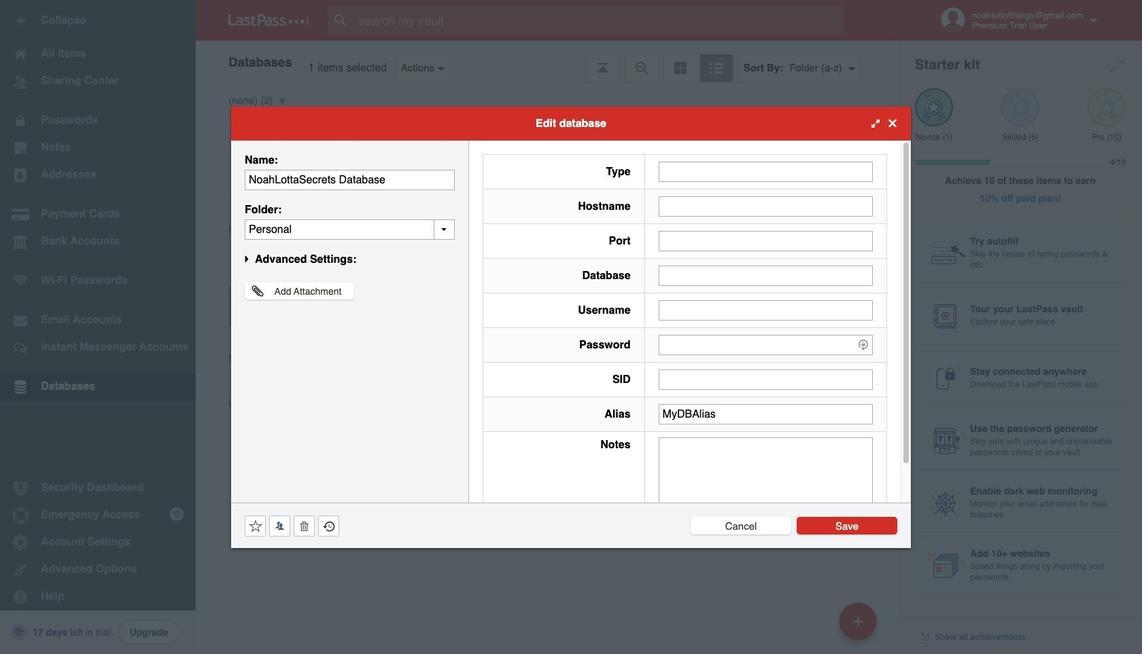 Task type: describe. For each thing, give the bounding box(es) containing it.
new item navigation
[[834, 599, 885, 655]]

vault options navigation
[[196, 41, 899, 82]]



Task type: locate. For each thing, give the bounding box(es) containing it.
None password field
[[659, 335, 873, 355]]

lastpass image
[[228, 14, 309, 27]]

Search search field
[[328, 5, 871, 35]]

main navigation navigation
[[0, 0, 196, 655]]

search my vault text field
[[328, 5, 871, 35]]

dialog
[[231, 106, 911, 548]]

new item image
[[853, 617, 863, 627]]

None text field
[[245, 219, 455, 240], [659, 231, 873, 251], [659, 300, 873, 321], [659, 404, 873, 425], [245, 219, 455, 240], [659, 231, 873, 251], [659, 300, 873, 321], [659, 404, 873, 425]]

None text field
[[659, 162, 873, 182], [245, 170, 455, 190], [659, 196, 873, 217], [659, 266, 873, 286], [659, 370, 873, 390], [659, 438, 873, 522], [659, 162, 873, 182], [245, 170, 455, 190], [659, 196, 873, 217], [659, 266, 873, 286], [659, 370, 873, 390], [659, 438, 873, 522]]



